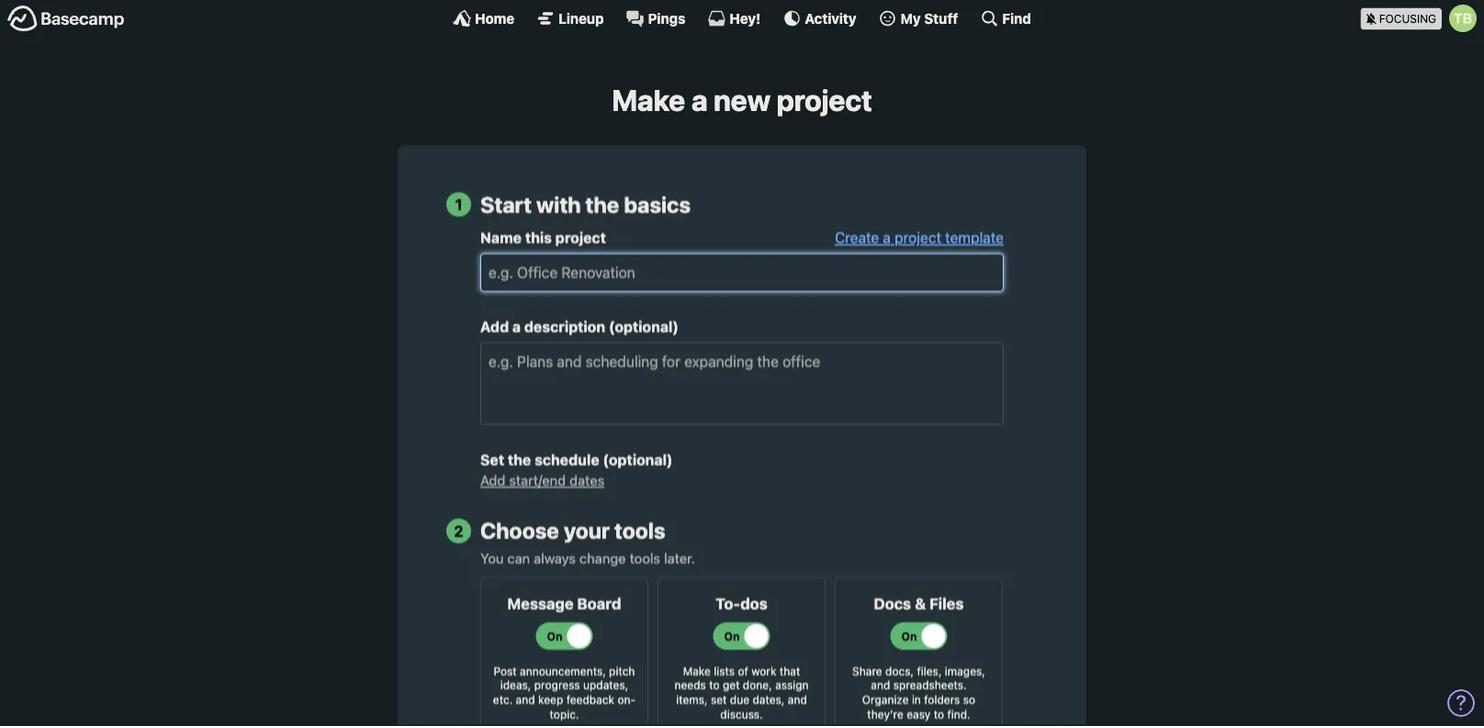 Task type: locate. For each thing, give the bounding box(es) containing it.
make lists of work that needs to get done, assign items, set due dates, and discuss.
[[675, 665, 809, 721]]

add inside set the schedule (optional) add start/end dates
[[480, 473, 506, 489]]

to-
[[716, 595, 741, 613]]

and up organize
[[871, 679, 890, 692]]

0 vertical spatial to
[[709, 679, 720, 692]]

docs & files
[[874, 595, 964, 613]]

project down "activity" link
[[777, 83, 872, 118]]

to down folders
[[934, 708, 944, 721]]

make
[[612, 83, 685, 118], [683, 665, 711, 678]]

(optional) right description
[[609, 319, 679, 336]]

tools left later. on the bottom
[[630, 550, 661, 567]]

2 horizontal spatial and
[[871, 679, 890, 692]]

and inside the make lists of work that needs to get done, assign items, set due dates, and discuss.
[[788, 694, 807, 707]]

this
[[525, 229, 552, 247]]

0 horizontal spatial project
[[556, 229, 606, 247]]

(optional) for set the schedule (optional) add start/end dates
[[603, 452, 673, 469]]

a for description
[[513, 319, 521, 336]]

announcements,
[[520, 665, 606, 678]]

hey! button
[[708, 9, 761, 28]]

files
[[930, 595, 964, 613]]

create a project template
[[835, 229, 1004, 247]]

to
[[709, 679, 720, 692], [934, 708, 944, 721]]

template
[[946, 229, 1004, 247]]

schedule
[[535, 452, 600, 469]]

0 vertical spatial (optional)
[[609, 319, 679, 336]]

&
[[915, 595, 926, 613]]

0 horizontal spatial and
[[516, 694, 535, 707]]

post announcements, pitch ideas, progress updates, etc. and keep feedback on- topic.
[[493, 665, 636, 721]]

2 vertical spatial a
[[513, 319, 521, 336]]

my
[[901, 10, 921, 26]]

(optional) up dates
[[603, 452, 673, 469]]

make down pings popup button
[[612, 83, 685, 118]]

share docs, files, images, and spreadsheets. organize in folders so they're easy to find.
[[853, 665, 986, 721]]

0 horizontal spatial to
[[709, 679, 720, 692]]

make for make lists of work that needs to get done, assign items, set due dates, and discuss.
[[683, 665, 711, 678]]

1 horizontal spatial a
[[691, 83, 708, 118]]

0 horizontal spatial a
[[513, 319, 521, 336]]

0 vertical spatial add
[[480, 319, 509, 336]]

a for project
[[883, 229, 891, 247]]

add left description
[[480, 319, 509, 336]]

1 vertical spatial a
[[883, 229, 891, 247]]

0 vertical spatial the
[[586, 191, 619, 217]]

a left description
[[513, 319, 521, 336]]

a
[[691, 83, 708, 118], [883, 229, 891, 247], [513, 319, 521, 336]]

1 vertical spatial add
[[480, 473, 506, 489]]

find.
[[948, 708, 971, 721]]

and
[[871, 679, 890, 692], [516, 694, 535, 707], [788, 694, 807, 707]]

focusing button
[[1361, 0, 1485, 36]]

add down set
[[480, 473, 506, 489]]

and down ideas,
[[516, 694, 535, 707]]

set the schedule (optional) add start/end dates
[[480, 452, 673, 489]]

to up set
[[709, 679, 720, 692]]

progress
[[534, 679, 580, 692]]

1 vertical spatial to
[[934, 708, 944, 721]]

project
[[777, 83, 872, 118], [556, 229, 606, 247], [895, 229, 942, 247]]

project for create a project template
[[895, 229, 942, 247]]

they're
[[868, 708, 904, 721]]

focusing
[[1380, 12, 1437, 25]]

you
[[480, 550, 504, 567]]

project left the template
[[895, 229, 942, 247]]

make inside the make lists of work that needs to get done, assign items, set due dates, and discuss.
[[683, 665, 711, 678]]

lineup
[[559, 10, 604, 26]]

due
[[730, 694, 750, 707]]

lists
[[714, 665, 735, 678]]

easy
[[907, 708, 931, 721]]

project for name this project
[[556, 229, 606, 247]]

tools
[[615, 518, 666, 544], [630, 550, 661, 567]]

make up needs
[[683, 665, 711, 678]]

pitch
[[609, 665, 635, 678]]

name this project
[[480, 229, 606, 247]]

choose your tools
[[480, 518, 666, 544]]

1 horizontal spatial the
[[586, 191, 619, 217]]

1 horizontal spatial to
[[934, 708, 944, 721]]

needs
[[675, 679, 706, 692]]

1
[[455, 195, 463, 213]]

2 horizontal spatial project
[[895, 229, 942, 247]]

a right create
[[883, 229, 891, 247]]

0 vertical spatial a
[[691, 83, 708, 118]]

a left new
[[691, 83, 708, 118]]

1 vertical spatial the
[[508, 452, 531, 469]]

stuff
[[924, 10, 959, 26]]

set
[[480, 452, 504, 469]]

make for make a new project
[[612, 83, 685, 118]]

the inside set the schedule (optional) add start/end dates
[[508, 452, 531, 469]]

1 vertical spatial (optional)
[[603, 452, 673, 469]]

1 horizontal spatial and
[[788, 694, 807, 707]]

the right 'with'
[[586, 191, 619, 217]]

add
[[480, 319, 509, 336], [480, 473, 506, 489]]

and down assign
[[788, 694, 807, 707]]

1 add from the top
[[480, 319, 509, 336]]

(optional)
[[609, 319, 679, 336], [603, 452, 673, 469]]

0 vertical spatial tools
[[615, 518, 666, 544]]

add start/end dates link
[[480, 473, 605, 489]]

spreadsheets.
[[894, 679, 967, 692]]

2 horizontal spatial a
[[883, 229, 891, 247]]

2 add from the top
[[480, 473, 506, 489]]

0 vertical spatial make
[[612, 83, 685, 118]]

add a description (optional)
[[480, 319, 679, 336]]

create
[[835, 229, 879, 247]]

0 horizontal spatial the
[[508, 452, 531, 469]]

lineup link
[[537, 9, 604, 28]]

activity link
[[783, 9, 857, 28]]

the right set
[[508, 452, 531, 469]]

hey!
[[730, 10, 761, 26]]

2
[[454, 522, 464, 540]]

(optional) inside set the schedule (optional) add start/end dates
[[603, 452, 673, 469]]

project down start with the basics
[[556, 229, 606, 247]]

1 vertical spatial make
[[683, 665, 711, 678]]

tools up change
[[615, 518, 666, 544]]

you can always change tools later.
[[480, 550, 695, 567]]

with
[[537, 191, 581, 217]]

images,
[[945, 665, 986, 678]]

choose
[[480, 518, 559, 544]]

can
[[508, 550, 530, 567]]

the
[[586, 191, 619, 217], [508, 452, 531, 469]]

docs
[[874, 595, 912, 613]]

in
[[912, 694, 921, 707]]

pings
[[648, 10, 686, 26]]



Task type: vqa. For each thing, say whether or not it's contained in the screenshot.
Sun associated with December
no



Task type: describe. For each thing, give the bounding box(es) containing it.
dates
[[570, 473, 605, 489]]

set
[[711, 694, 727, 707]]

start with the basics
[[480, 191, 691, 217]]

board
[[577, 595, 622, 613]]

Name this project text field
[[480, 254, 1004, 292]]

find
[[1003, 10, 1032, 26]]

create a project template link
[[835, 229, 1004, 247]]

start
[[480, 191, 532, 217]]

later.
[[664, 550, 695, 567]]

tim burton image
[[1450, 5, 1477, 32]]

and inside share docs, files, images, and spreadsheets. organize in folders so they're easy to find.
[[871, 679, 890, 692]]

message board
[[508, 595, 622, 613]]

to-dos
[[716, 595, 768, 613]]

organize
[[862, 694, 909, 707]]

so
[[963, 694, 976, 707]]

on-
[[618, 694, 636, 707]]

topic.
[[550, 708, 579, 721]]

items,
[[676, 694, 708, 707]]

a for new
[[691, 83, 708, 118]]

main element
[[0, 0, 1485, 36]]

updates,
[[583, 679, 629, 692]]

done,
[[743, 679, 772, 692]]

dos
[[741, 595, 768, 613]]

and inside post announcements, pitch ideas, progress updates, etc. and keep feedback on- topic.
[[516, 694, 535, 707]]

home
[[475, 10, 515, 26]]

post
[[494, 665, 517, 678]]

my stuff
[[901, 10, 959, 26]]

always
[[534, 550, 576, 567]]

share
[[853, 665, 883, 678]]

of
[[738, 665, 749, 678]]

that
[[780, 665, 800, 678]]

name
[[480, 229, 522, 247]]

docs,
[[886, 665, 914, 678]]

etc.
[[493, 694, 513, 707]]

new
[[714, 83, 771, 118]]

assign
[[775, 679, 809, 692]]

my stuff button
[[879, 9, 959, 28]]

home link
[[453, 9, 515, 28]]

make a new project
[[612, 83, 872, 118]]

1 vertical spatial tools
[[630, 550, 661, 567]]

to inside the make lists of work that needs to get done, assign items, set due dates, and discuss.
[[709, 679, 720, 692]]

to inside share docs, files, images, and spreadsheets. organize in folders so they're easy to find.
[[934, 708, 944, 721]]

keep
[[538, 694, 563, 707]]

your
[[564, 518, 610, 544]]

files,
[[917, 665, 942, 678]]

1 horizontal spatial project
[[777, 83, 872, 118]]

description
[[524, 319, 605, 336]]

dates,
[[753, 694, 785, 707]]

start/end
[[509, 473, 566, 489]]

get
[[723, 679, 740, 692]]

basics
[[624, 191, 691, 217]]

work
[[752, 665, 777, 678]]

(optional) for add a description (optional)
[[609, 319, 679, 336]]

pings button
[[626, 9, 686, 28]]

folders
[[924, 694, 960, 707]]

message
[[508, 595, 574, 613]]

change
[[580, 550, 626, 567]]

feedback
[[566, 694, 615, 707]]

Add a description (optional) text field
[[480, 343, 1004, 426]]

find button
[[981, 9, 1032, 28]]

activity
[[805, 10, 857, 26]]

ideas,
[[500, 679, 531, 692]]

switch accounts image
[[7, 5, 125, 33]]

discuss.
[[721, 708, 763, 721]]



